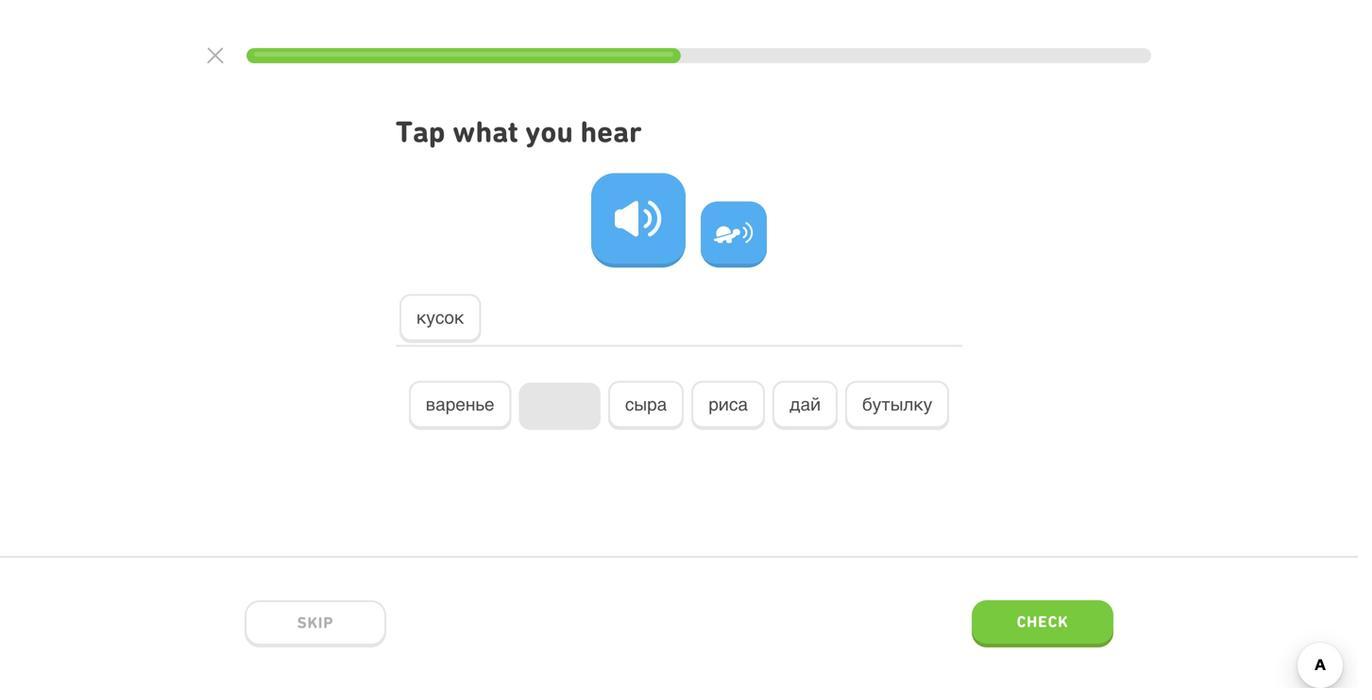 Task type: locate. For each thing, give the bounding box(es) containing it.
сыра button
[[609, 381, 684, 430]]

дай button
[[773, 381, 838, 430]]

progress bar
[[247, 48, 1152, 63]]

skip
[[297, 614, 334, 633]]

дай
[[790, 395, 821, 415]]

варенье
[[426, 395, 495, 415]]

tap what you hear
[[396, 114, 642, 149]]

check
[[1017, 613, 1069, 632]]

кусок
[[417, 308, 464, 328]]

риса
[[709, 395, 748, 415]]

бутылку
[[863, 395, 933, 415]]



Task type: vqa. For each thing, say whether or not it's contained in the screenshot.
the бутылку button
yes



Task type: describe. For each thing, give the bounding box(es) containing it.
кусок button
[[400, 294, 481, 343]]

check button
[[972, 601, 1114, 648]]

what
[[453, 114, 518, 149]]

бутылку button
[[846, 381, 950, 430]]

tap
[[396, 114, 446, 149]]

hear
[[581, 114, 642, 149]]

риса button
[[692, 381, 765, 430]]

сыра
[[626, 395, 667, 415]]

skip button
[[245, 601, 387, 648]]

варенье button
[[409, 381, 512, 430]]

you
[[526, 114, 574, 149]]



